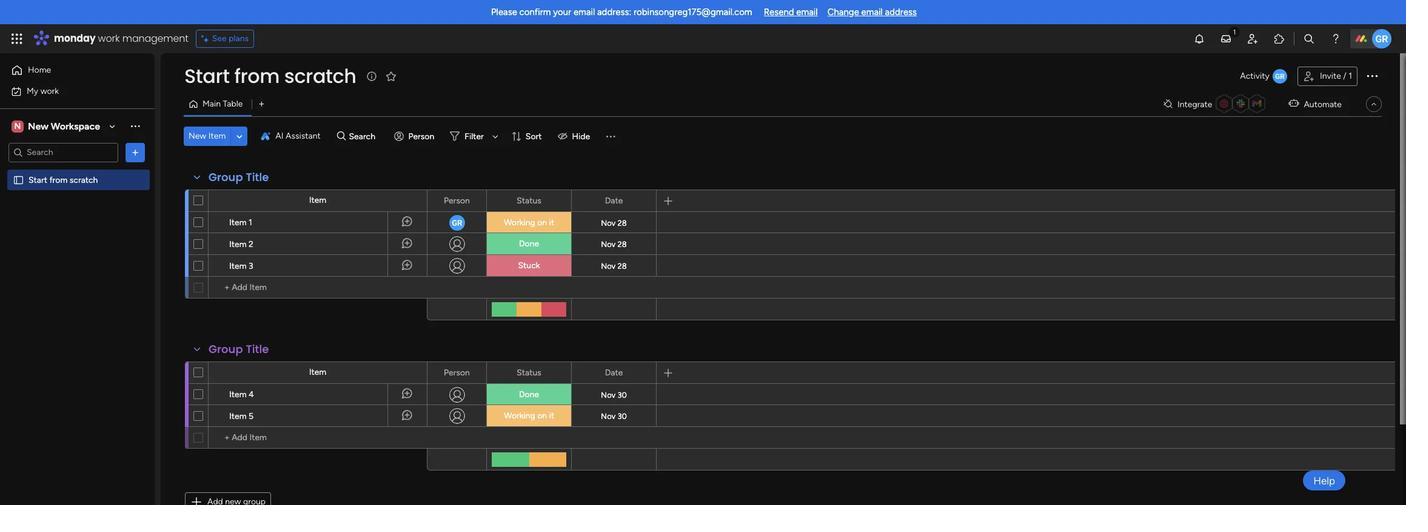 Task type: locate. For each thing, give the bounding box(es) containing it.
0 vertical spatial 28
[[618, 219, 627, 228]]

nov
[[601, 219, 616, 228], [601, 240, 616, 249], [601, 262, 616, 271], [601, 391, 616, 400], [601, 412, 616, 421]]

angle down image
[[237, 132, 242, 141]]

0 vertical spatial group title
[[209, 170, 269, 185]]

2 30 from the top
[[618, 412, 627, 421]]

1 image
[[1230, 25, 1241, 39]]

3 nov from the top
[[601, 262, 616, 271]]

1 horizontal spatial start
[[184, 62, 230, 90]]

Date field
[[602, 194, 626, 208], [602, 367, 626, 380]]

start up main on the top left
[[184, 62, 230, 90]]

1 email from the left
[[574, 7, 595, 18]]

2 horizontal spatial email
[[862, 7, 883, 18]]

new right n
[[28, 120, 48, 132]]

1 vertical spatial scratch
[[70, 175, 98, 185]]

0 vertical spatial 1
[[1349, 71, 1353, 81]]

1 horizontal spatial options image
[[1366, 68, 1380, 83]]

0 vertical spatial nov 30
[[601, 391, 627, 400]]

0 vertical spatial working on it
[[504, 218, 555, 228]]

28
[[618, 219, 627, 228], [618, 240, 627, 249], [618, 262, 627, 271]]

Group Title field
[[206, 170, 272, 186], [206, 342, 272, 358]]

nov for done
[[601, 240, 616, 249]]

v2 search image
[[337, 130, 346, 143]]

n
[[14, 121, 21, 131]]

new inside new item button
[[189, 131, 206, 141]]

group title field up "item 4"
[[206, 342, 272, 358]]

0 vertical spatial options image
[[1366, 68, 1380, 83]]

2 working on it from the top
[[504, 411, 555, 422]]

1 nov 28 from the top
[[601, 219, 627, 228]]

0 vertical spatial 30
[[618, 391, 627, 400]]

title for 'group title' field for the person field related to second status field from the bottom
[[246, 170, 269, 185]]

2 28 from the top
[[618, 240, 627, 249]]

resend email
[[764, 7, 818, 18]]

done
[[519, 239, 539, 249], [519, 390, 539, 400]]

2 date field from the top
[[602, 367, 626, 380]]

1 group title from the top
[[209, 170, 269, 185]]

3 email from the left
[[862, 7, 883, 18]]

0 horizontal spatial from
[[49, 175, 68, 185]]

hide button
[[553, 127, 598, 146]]

0 vertical spatial status field
[[514, 194, 545, 208]]

arrow down image
[[488, 129, 503, 144]]

1 vertical spatial group title field
[[206, 342, 272, 358]]

status
[[517, 196, 542, 206], [517, 368, 542, 378]]

status for second status field from the bottom
[[517, 196, 542, 206]]

ai assistant
[[276, 131, 321, 141]]

0 vertical spatial it
[[549, 218, 555, 228]]

1 vertical spatial done
[[519, 390, 539, 400]]

1 + add item text field from the top
[[215, 281, 422, 295]]

filter button
[[445, 127, 503, 146]]

apps image
[[1274, 33, 1286, 45]]

0 vertical spatial work
[[98, 32, 120, 45]]

nov 28
[[601, 219, 627, 228], [601, 240, 627, 249], [601, 262, 627, 271]]

1 vertical spatial 30
[[618, 412, 627, 421]]

option
[[0, 169, 155, 172]]

30
[[618, 391, 627, 400], [618, 412, 627, 421]]

new item button
[[184, 127, 231, 146]]

1 horizontal spatial new
[[189, 131, 206, 141]]

1 vertical spatial from
[[49, 175, 68, 185]]

1 group title field from the top
[[206, 170, 272, 186]]

1 vertical spatial status field
[[514, 367, 545, 380]]

start
[[184, 62, 230, 90], [29, 175, 47, 185]]

0 horizontal spatial start
[[29, 175, 47, 185]]

Search in workspace field
[[25, 146, 101, 160]]

1 28 from the top
[[618, 219, 627, 228]]

email for resend email
[[797, 7, 818, 18]]

plans
[[229, 33, 249, 44]]

1 status from the top
[[517, 196, 542, 206]]

1 vertical spatial working
[[504, 411, 535, 422]]

email
[[574, 7, 595, 18], [797, 7, 818, 18], [862, 7, 883, 18]]

3 28 from the top
[[618, 262, 627, 271]]

group title down angle down icon
[[209, 170, 269, 185]]

home
[[28, 65, 51, 75]]

Start from scratch field
[[181, 62, 359, 90]]

2 + add item text field from the top
[[215, 431, 422, 446]]

1 vertical spatial person
[[444, 196, 470, 206]]

group for first status field from the bottom of the page
[[209, 342, 243, 357]]

1 horizontal spatial email
[[797, 7, 818, 18]]

1 horizontal spatial 1
[[1349, 71, 1353, 81]]

work
[[98, 32, 120, 45], [40, 86, 59, 96]]

2 group title from the top
[[209, 342, 269, 357]]

group title for 'group title' field related to the person field for first status field from the bottom of the page
[[209, 342, 269, 357]]

1 right /
[[1349, 71, 1353, 81]]

options image down workspace options "image"
[[129, 147, 141, 159]]

2 group from the top
[[209, 342, 243, 357]]

nov 30 for item 5
[[601, 412, 627, 421]]

3 nov 28 from the top
[[601, 262, 627, 271]]

add view image
[[259, 100, 264, 109]]

nov 28 for done
[[601, 240, 627, 249]]

4
[[249, 390, 254, 400]]

1 vertical spatial on
[[538, 411, 547, 422]]

nov 30
[[601, 391, 627, 400], [601, 412, 627, 421]]

title up 4
[[246, 342, 269, 357]]

0 vertical spatial on
[[538, 218, 547, 228]]

0 horizontal spatial work
[[40, 86, 59, 96]]

0 vertical spatial group title field
[[206, 170, 272, 186]]

0 vertical spatial + add item text field
[[215, 281, 422, 295]]

work inside button
[[40, 86, 59, 96]]

0 vertical spatial start
[[184, 62, 230, 90]]

1 date from the top
[[605, 196, 623, 206]]

1 horizontal spatial scratch
[[284, 62, 356, 90]]

item
[[209, 131, 226, 141], [309, 195, 327, 206], [229, 218, 247, 228], [229, 240, 247, 250], [229, 261, 247, 272], [309, 368, 327, 378], [229, 390, 247, 400], [229, 412, 247, 422]]

0 horizontal spatial start from scratch
[[29, 175, 98, 185]]

activity button
[[1236, 67, 1293, 86]]

1 vertical spatial person field
[[441, 367, 473, 380]]

0 vertical spatial scratch
[[284, 62, 356, 90]]

0 horizontal spatial email
[[574, 7, 595, 18]]

work right my
[[40, 86, 59, 96]]

1 nov from the top
[[601, 219, 616, 228]]

nov for stuck
[[601, 262, 616, 271]]

start from scratch up add view icon
[[184, 62, 356, 90]]

1 status field from the top
[[514, 194, 545, 208]]

0 vertical spatial person field
[[441, 194, 473, 208]]

2 title from the top
[[246, 342, 269, 357]]

home button
[[7, 61, 130, 80]]

resend email link
[[764, 7, 818, 18]]

monday
[[54, 32, 96, 45]]

1 nov 30 from the top
[[601, 391, 627, 400]]

from
[[234, 62, 280, 90], [49, 175, 68, 185]]

1 vertical spatial work
[[40, 86, 59, 96]]

1 vertical spatial date
[[605, 368, 623, 378]]

2 date from the top
[[605, 368, 623, 378]]

see
[[212, 33, 227, 44]]

invite / 1 button
[[1298, 67, 1358, 86]]

1 vertical spatial group
[[209, 342, 243, 357]]

it
[[549, 218, 555, 228], [549, 411, 555, 422]]

from up add view icon
[[234, 62, 280, 90]]

sort
[[526, 131, 542, 142]]

1 vertical spatial nov 30
[[601, 412, 627, 421]]

0 vertical spatial start from scratch
[[184, 62, 356, 90]]

monday work management
[[54, 32, 188, 45]]

inbox image
[[1221, 33, 1233, 45]]

title down ai logo
[[246, 170, 269, 185]]

new inside workspace selection element
[[28, 120, 48, 132]]

item 5
[[229, 412, 254, 422]]

select product image
[[11, 33, 23, 45]]

sort button
[[506, 127, 549, 146]]

from down "search in workspace" field
[[49, 175, 68, 185]]

change
[[828, 7, 860, 18]]

Status field
[[514, 194, 545, 208], [514, 367, 545, 380]]

item 4
[[229, 390, 254, 400]]

person for first status field from the bottom of the page
[[444, 368, 470, 378]]

group title
[[209, 170, 269, 185], [209, 342, 269, 357]]

new down main on the top left
[[189, 131, 206, 141]]

0 vertical spatial nov 28
[[601, 219, 627, 228]]

Search field
[[346, 128, 382, 145]]

my
[[27, 86, 38, 96]]

1 30 from the top
[[618, 391, 627, 400]]

2 email from the left
[[797, 7, 818, 18]]

0 vertical spatial title
[[246, 170, 269, 185]]

email right resend
[[797, 7, 818, 18]]

new
[[28, 120, 48, 132], [189, 131, 206, 141]]

invite members image
[[1247, 33, 1259, 45]]

add to favorites image
[[386, 70, 398, 82]]

start from scratch down "search in workspace" field
[[29, 175, 98, 185]]

1 group from the top
[[209, 170, 243, 185]]

0 vertical spatial from
[[234, 62, 280, 90]]

1 working from the top
[[504, 218, 535, 228]]

0 vertical spatial date field
[[602, 194, 626, 208]]

ai assistant button
[[256, 127, 326, 146]]

1 vertical spatial + add item text field
[[215, 431, 422, 446]]

start right the public board image
[[29, 175, 47, 185]]

0 horizontal spatial new
[[28, 120, 48, 132]]

2 nov 28 from the top
[[601, 240, 627, 249]]

work right the monday
[[98, 32, 120, 45]]

2 person field from the top
[[441, 367, 473, 380]]

1 title from the top
[[246, 170, 269, 185]]

2 vertical spatial nov 28
[[601, 262, 627, 271]]

1 vertical spatial status
[[517, 368, 542, 378]]

1 working on it from the top
[[504, 218, 555, 228]]

nov for working on it
[[601, 219, 616, 228]]

2 nov from the top
[[601, 240, 616, 249]]

scratch down "search in workspace" field
[[70, 175, 98, 185]]

status for first status field from the bottom of the page
[[517, 368, 542, 378]]

0 vertical spatial group
[[209, 170, 243, 185]]

2 nov 30 from the top
[[601, 412, 627, 421]]

1 vertical spatial start from scratch
[[29, 175, 98, 185]]

date
[[605, 196, 623, 206], [605, 368, 623, 378]]

0 horizontal spatial 1
[[249, 218, 252, 228]]

start from scratch
[[184, 62, 356, 90], [29, 175, 98, 185]]

item 2
[[229, 240, 254, 250]]

1 vertical spatial date field
[[602, 367, 626, 380]]

working
[[504, 218, 535, 228], [504, 411, 535, 422]]

scratch left show board description icon
[[284, 62, 356, 90]]

title
[[246, 170, 269, 185], [246, 342, 269, 357]]

Person field
[[441, 194, 473, 208], [441, 367, 473, 380]]

autopilot image
[[1289, 96, 1300, 111]]

2 group title field from the top
[[206, 342, 272, 358]]

public board image
[[13, 174, 24, 186]]

group down angle down icon
[[209, 170, 243, 185]]

options image right /
[[1366, 68, 1380, 83]]

group
[[209, 170, 243, 185], [209, 342, 243, 357]]

2 vertical spatial person
[[444, 368, 470, 378]]

1 vertical spatial it
[[549, 411, 555, 422]]

scratch
[[284, 62, 356, 90], [70, 175, 98, 185]]

on
[[538, 218, 547, 228], [538, 411, 547, 422]]

0 horizontal spatial options image
[[129, 147, 141, 159]]

1 vertical spatial 28
[[618, 240, 627, 249]]

group title up "item 4"
[[209, 342, 269, 357]]

0 vertical spatial person
[[409, 131, 435, 142]]

email right "your"
[[574, 7, 595, 18]]

0 vertical spatial status
[[517, 196, 542, 206]]

work for monday
[[98, 32, 120, 45]]

1 horizontal spatial work
[[98, 32, 120, 45]]

start from scratch inside list box
[[29, 175, 98, 185]]

working on it
[[504, 218, 555, 228], [504, 411, 555, 422]]

2 vertical spatial 28
[[618, 262, 627, 271]]

search everything image
[[1304, 33, 1316, 45]]

1 person field from the top
[[441, 194, 473, 208]]

email right the change
[[862, 7, 883, 18]]

0 horizontal spatial scratch
[[70, 175, 98, 185]]

1 vertical spatial group title
[[209, 342, 269, 357]]

1 vertical spatial title
[[246, 342, 269, 357]]

1 inside button
[[1349, 71, 1353, 81]]

activity
[[1241, 71, 1270, 81]]

0 vertical spatial date
[[605, 196, 623, 206]]

workspace image
[[12, 120, 24, 133]]

+ Add Item text field
[[215, 281, 422, 295], [215, 431, 422, 446]]

0 vertical spatial working
[[504, 218, 535, 228]]

2 status from the top
[[517, 368, 542, 378]]

5
[[249, 412, 254, 422]]

person button
[[389, 127, 442, 146]]

your
[[553, 7, 572, 18]]

0 vertical spatial done
[[519, 239, 539, 249]]

options image
[[1366, 68, 1380, 83], [129, 147, 141, 159]]

1
[[1349, 71, 1353, 81], [249, 218, 252, 228]]

1 horizontal spatial start from scratch
[[184, 62, 356, 90]]

see plans
[[212, 33, 249, 44]]

group up "item 4"
[[209, 342, 243, 357]]

help
[[1314, 475, 1336, 487]]

1 it from the top
[[549, 218, 555, 228]]

1 vertical spatial start
[[29, 175, 47, 185]]

1 vertical spatial nov 28
[[601, 240, 627, 249]]

group title field down angle down icon
[[206, 170, 272, 186]]

show board description image
[[365, 70, 379, 83]]

/
[[1344, 71, 1347, 81]]

1 up 2
[[249, 218, 252, 228]]

28 for working on it
[[618, 219, 627, 228]]

from inside list box
[[49, 175, 68, 185]]

1 vertical spatial working on it
[[504, 411, 555, 422]]

person
[[409, 131, 435, 142], [444, 196, 470, 206], [444, 368, 470, 378]]



Task type: vqa. For each thing, say whether or not it's contained in the screenshot.
the hide popup button
yes



Task type: describe. For each thing, give the bounding box(es) containing it.
scratch inside list box
[[70, 175, 98, 185]]

title for 'group title' field related to the person field for first status field from the bottom of the page
[[246, 342, 269, 357]]

2 working from the top
[[504, 411, 535, 422]]

group title field for the person field related to second status field from the bottom
[[206, 170, 272, 186]]

group title for 'group title' field for the person field related to second status field from the bottom
[[209, 170, 269, 185]]

30 for 4
[[618, 391, 627, 400]]

address
[[885, 7, 917, 18]]

nov 30 for item 4
[[601, 391, 627, 400]]

5 nov from the top
[[601, 412, 616, 421]]

email for change email address
[[862, 7, 883, 18]]

1 on from the top
[[538, 218, 547, 228]]

30 for 5
[[618, 412, 627, 421]]

1 done from the top
[[519, 239, 539, 249]]

person inside person popup button
[[409, 131, 435, 142]]

main table button
[[184, 95, 252, 114]]

workspace selection element
[[12, 119, 102, 134]]

see plans button
[[196, 30, 254, 48]]

table
[[223, 99, 243, 109]]

2
[[249, 240, 254, 250]]

nov 28 for working on it
[[601, 219, 627, 228]]

start inside list box
[[29, 175, 47, 185]]

assistant
[[286, 131, 321, 141]]

my work
[[27, 86, 59, 96]]

automate
[[1305, 99, 1342, 109]]

person for second status field from the bottom
[[444, 196, 470, 206]]

main
[[203, 99, 221, 109]]

robinsongreg175@gmail.com
[[634, 7, 753, 18]]

resend
[[764, 7, 794, 18]]

collapse board header image
[[1370, 99, 1380, 109]]

stuck
[[518, 261, 540, 271]]

ai
[[276, 131, 284, 141]]

new workspace
[[28, 120, 100, 132]]

28 for stuck
[[618, 262, 627, 271]]

invite
[[1321, 71, 1342, 81]]

group title field for the person field for first status field from the bottom of the page
[[206, 342, 272, 358]]

my work button
[[7, 82, 130, 101]]

person field for first status field from the bottom of the page
[[441, 367, 473, 380]]

item 1
[[229, 218, 252, 228]]

confirm
[[520, 7, 551, 18]]

dapulse integrations image
[[1164, 100, 1173, 109]]

ai logo image
[[261, 132, 271, 141]]

group for second status field from the bottom
[[209, 170, 243, 185]]

new item
[[189, 131, 226, 141]]

help button
[[1304, 471, 1346, 491]]

2 it from the top
[[549, 411, 555, 422]]

1 vertical spatial 1
[[249, 218, 252, 228]]

4 nov from the top
[[601, 391, 616, 400]]

3
[[249, 261, 253, 272]]

item 3
[[229, 261, 253, 272]]

address:
[[598, 7, 632, 18]]

help image
[[1330, 33, 1342, 45]]

1 vertical spatial options image
[[129, 147, 141, 159]]

notifications image
[[1194, 33, 1206, 45]]

please confirm your email address: robinsongreg175@gmail.com
[[491, 7, 753, 18]]

1 date field from the top
[[602, 194, 626, 208]]

change email address
[[828, 7, 917, 18]]

2 done from the top
[[519, 390, 539, 400]]

greg robinson image
[[1373, 29, 1392, 49]]

1 horizontal spatial from
[[234, 62, 280, 90]]

item inside new item button
[[209, 131, 226, 141]]

filter
[[465, 131, 484, 142]]

management
[[122, 32, 188, 45]]

nov 28 for stuck
[[601, 262, 627, 271]]

new for new workspace
[[28, 120, 48, 132]]

person field for second status field from the bottom
[[441, 194, 473, 208]]

2 on from the top
[[538, 411, 547, 422]]

main table
[[203, 99, 243, 109]]

workspace
[[51, 120, 100, 132]]

change email address link
[[828, 7, 917, 18]]

start from scratch list box
[[0, 167, 155, 354]]

please
[[491, 7, 517, 18]]

new for new item
[[189, 131, 206, 141]]

invite / 1
[[1321, 71, 1353, 81]]

menu image
[[605, 130, 617, 143]]

hide
[[572, 131, 590, 142]]

workspace options image
[[129, 120, 141, 132]]

work for my
[[40, 86, 59, 96]]

integrate
[[1178, 99, 1213, 109]]

28 for done
[[618, 240, 627, 249]]

2 status field from the top
[[514, 367, 545, 380]]



